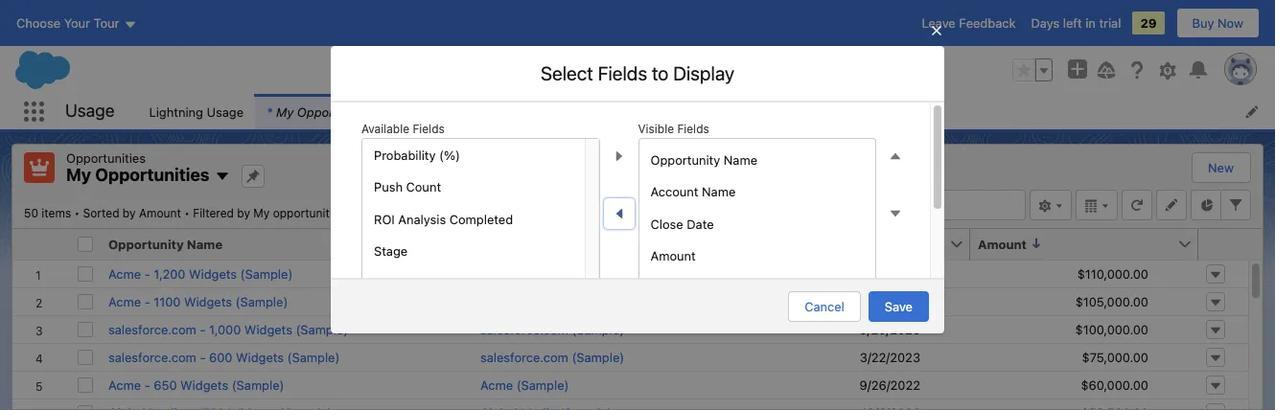 Task type: vqa. For each thing, say whether or not it's contained in the screenshot.
SEARCH BOX in My Opportunities|Opportunities|List View element
yes



Task type: describe. For each thing, give the bounding box(es) containing it.
buy
[[1193, 15, 1215, 31]]

minute
[[417, 206, 454, 220]]

feedback
[[960, 15, 1016, 31]]

probability
[[374, 147, 436, 163]]

3/22/2023
[[860, 350, 921, 365]]

2 acme (sample) from the top
[[481, 378, 569, 393]]

save button
[[869, 292, 930, 322]]

lightning usage link
[[138, 94, 255, 130]]

acme for 1,200
[[108, 266, 141, 282]]

select
[[541, 62, 594, 84]]

my opportunities|opportunities|list view element
[[12, 144, 1264, 411]]

synced quote
[[374, 276, 456, 292]]

acme - 1,200 widgets (sample)
[[108, 266, 293, 282]]

my opportunities status
[[24, 206, 357, 220]]

50 items • sorted by amount • filtered by my opportunities • updated a minute ago
[[24, 206, 477, 220]]

1100
[[154, 294, 181, 309]]

account name element
[[473, 229, 749, 260]]

display as table image
[[1076, 189, 1119, 220]]

leave feedback link
[[922, 15, 1016, 31]]

amount inside visible fields list box
[[651, 249, 696, 264]]

1 • from the left
[[74, 206, 80, 220]]

name for opportunity name button
[[187, 236, 223, 252]]

* my opportunities | opportunities
[[267, 104, 469, 119]]

cancel button
[[789, 292, 861, 322]]

*
[[267, 104, 272, 119]]

push
[[374, 180, 403, 195]]

$110,000.00
[[1078, 266, 1149, 282]]

0 horizontal spatial usage
[[65, 101, 115, 121]]

close date element
[[749, 229, 982, 260]]

updated
[[357, 206, 404, 220]]

salesforce.com - 600 widgets (sample)
[[108, 350, 340, 365]]

0 horizontal spatial my
[[66, 165, 91, 185]]

0 horizontal spatial amount
[[139, 206, 181, 220]]

display
[[674, 62, 735, 84]]

analysis
[[398, 212, 446, 227]]

my opportunities grid
[[12, 229, 1249, 411]]

widgets for 650
[[181, 378, 228, 393]]

opportunities up available fields
[[389, 104, 469, 119]]

visible fields list box
[[639, 143, 876, 272]]

my opportunities
[[66, 165, 210, 185]]

- for 650
[[145, 378, 150, 393]]

opportunity for visible fields list box
[[651, 152, 721, 167]]

acme for 650
[[108, 378, 141, 393]]

opportunity for opportunity name button
[[108, 236, 184, 252]]

opportunities
[[273, 206, 345, 220]]

acme - 650 widgets (sample)
[[108, 378, 284, 393]]

10/24/2023
[[854, 266, 921, 282]]

sorted
[[83, 206, 119, 220]]

amount element
[[971, 229, 1211, 260]]

roi analysis completed
[[374, 212, 513, 227]]

$100,000.00
[[1076, 322, 1149, 337]]

1,200
[[154, 266, 186, 282]]

to
[[652, 62, 669, 84]]

close
[[651, 217, 684, 232]]

(%)
[[439, 147, 460, 163]]

close date
[[651, 217, 714, 232]]

|
[[381, 104, 385, 119]]

2 salesforce.com (sample) link from the top
[[481, 350, 625, 365]]

opportunities left |
[[297, 104, 377, 119]]

item number image
[[12, 229, 70, 260]]

leave feedback
[[922, 15, 1016, 31]]

lightning usage
[[149, 104, 244, 119]]

salesforce.com - 1,000 widgets (sample) link
[[108, 322, 348, 337]]

opportunity name for opportunity name button
[[108, 236, 223, 252]]

Search My Opportunities list view. search field
[[796, 189, 1027, 220]]

650
[[154, 378, 177, 393]]

available fields
[[362, 122, 445, 136]]

$75,000.00
[[1083, 350, 1149, 365]]

new button
[[1194, 154, 1250, 182]]

widgets for 1,200
[[189, 266, 237, 282]]

widgets for 1,000
[[245, 322, 293, 337]]

days left in trial
[[1032, 15, 1122, 31]]

salesforce.com - 1,000 widgets (sample)
[[108, 322, 348, 337]]

search... button
[[416, 55, 800, 85]]

2 • from the left
[[184, 206, 190, 220]]

1 vertical spatial name
[[702, 184, 736, 200]]

opportunity name for visible fields list box
[[651, 152, 758, 167]]

left
[[1064, 15, 1083, 31]]

synced
[[374, 276, 418, 292]]

$105,000.00
[[1076, 294, 1149, 309]]

new
[[1209, 160, 1235, 176]]

probability (%)
[[374, 147, 460, 163]]

1 horizontal spatial cell
[[473, 287, 749, 315]]

fields for available
[[413, 122, 445, 136]]

visible fields
[[638, 122, 710, 136]]



Task type: locate. For each thing, give the bounding box(es) containing it.
salesforce.com (sample)
[[481, 322, 625, 337], [481, 350, 625, 365]]

usage left *
[[207, 104, 244, 119]]

1 vertical spatial acme (sample) link
[[481, 378, 569, 393]]

1 vertical spatial opportunity name
[[108, 236, 223, 252]]

(sample)
[[240, 266, 293, 282], [517, 266, 569, 282], [236, 294, 288, 309], [296, 322, 348, 337], [572, 322, 625, 337], [287, 350, 340, 365], [572, 350, 625, 365], [232, 378, 284, 393], [517, 378, 569, 393]]

• left filtered
[[184, 206, 190, 220]]

2 vertical spatial my
[[254, 206, 270, 220]]

0 horizontal spatial fields
[[413, 122, 445, 136]]

- left '1,200'
[[145, 266, 150, 282]]

visible
[[638, 122, 675, 136]]

1 vertical spatial acme (sample)
[[481, 378, 569, 393]]

- for 600
[[200, 350, 206, 365]]

usage up my opportunities
[[65, 101, 115, 121]]

list item containing *
[[255, 94, 486, 130]]

usage inside list
[[207, 104, 244, 119]]

fields for select
[[598, 62, 648, 84]]

1 vertical spatial 9/20/2023
[[860, 322, 921, 337]]

account name
[[651, 184, 736, 200]]

2 9/20/2023 from the top
[[860, 322, 921, 337]]

fields
[[598, 62, 648, 84], [413, 122, 445, 136], [678, 122, 710, 136]]

date
[[687, 217, 714, 232]]

widgets for 600
[[236, 350, 284, 365]]

1 horizontal spatial •
[[184, 206, 190, 220]]

• left updated
[[349, 206, 354, 220]]

0 horizontal spatial opportunity
[[108, 236, 184, 252]]

roi
[[374, 212, 395, 227]]

0 vertical spatial salesforce.com (sample)
[[481, 322, 625, 337]]

opportunity name element
[[101, 229, 473, 260]]

acme (sample)
[[481, 266, 569, 282], [481, 378, 569, 393]]

cancel
[[805, 299, 845, 315]]

2 horizontal spatial amount
[[979, 236, 1027, 252]]

list
[[138, 94, 1276, 130]]

name up the date
[[702, 184, 736, 200]]

0 vertical spatial cell
[[70, 229, 101, 260]]

9/20/2023 down "10/24/2023"
[[860, 294, 921, 309]]

cell
[[70, 229, 101, 260], [473, 287, 749, 315]]

1 vertical spatial salesforce.com (sample)
[[481, 350, 625, 365]]

cell down sorted
[[70, 229, 101, 260]]

opportunity name button
[[101, 229, 452, 260]]

2 salesforce.com (sample) from the top
[[481, 350, 625, 365]]

acme - 650 widgets (sample) link
[[108, 378, 284, 393]]

9/26/2022
[[860, 378, 921, 393]]

account
[[651, 184, 699, 200]]

0 horizontal spatial by
[[123, 206, 136, 220]]

now
[[1218, 15, 1244, 31]]

widgets down the 600
[[181, 378, 228, 393]]

2 acme (sample) link from the top
[[481, 378, 569, 393]]

1 horizontal spatial opportunity name
[[651, 152, 758, 167]]

action element
[[1199, 229, 1249, 260]]

in
[[1086, 15, 1096, 31]]

1 acme (sample) from the top
[[481, 266, 569, 282]]

count
[[406, 180, 441, 195]]

widgets right 1,000
[[245, 322, 293, 337]]

- left 1100
[[145, 294, 150, 309]]

0 horizontal spatial cell
[[70, 229, 101, 260]]

widgets up the acme - 1100 widgets (sample) link
[[189, 266, 237, 282]]

1 vertical spatial opportunity
[[108, 236, 184, 252]]

- for 1,000
[[200, 322, 206, 337]]

days
[[1032, 15, 1060, 31]]

usage
[[65, 101, 115, 121], [207, 104, 244, 119]]

0 vertical spatial acme (sample)
[[481, 266, 569, 282]]

widgets for 1100
[[184, 294, 232, 309]]

opportunity name up '1,200'
[[108, 236, 223, 252]]

- for 1,200
[[145, 266, 150, 282]]

my right *
[[276, 104, 294, 119]]

• right items
[[74, 206, 80, 220]]

2 by from the left
[[237, 206, 250, 220]]

push count
[[374, 180, 441, 195]]

acme
[[108, 266, 141, 282], [481, 266, 513, 282], [108, 294, 141, 309], [108, 378, 141, 393], [481, 378, 513, 393]]

amount inside button
[[979, 236, 1027, 252]]

by right sorted
[[123, 206, 136, 220]]

opportunity inside button
[[108, 236, 184, 252]]

600
[[209, 350, 233, 365]]

1 vertical spatial my
[[66, 165, 91, 185]]

0 vertical spatial 9/20/2023
[[860, 294, 921, 309]]

name
[[724, 152, 758, 167], [702, 184, 736, 200], [187, 236, 223, 252]]

opportunities
[[297, 104, 377, 119], [389, 104, 469, 119], [66, 151, 146, 166], [95, 165, 210, 185]]

fields left to
[[598, 62, 648, 84]]

list containing lightning usage
[[138, 94, 1276, 130]]

$60,000.00
[[1082, 378, 1149, 393]]

- left 650
[[145, 378, 150, 393]]

buy now button
[[1177, 8, 1261, 38]]

2 horizontal spatial my
[[276, 104, 294, 119]]

list view controls image
[[1030, 189, 1073, 220]]

0 horizontal spatial •
[[74, 206, 80, 220]]

name up acme - 1,200 widgets (sample)
[[187, 236, 223, 252]]

by
[[123, 206, 136, 220], [237, 206, 250, 220]]

cell down account name element
[[473, 287, 749, 315]]

0 vertical spatial salesforce.com (sample) link
[[481, 322, 625, 337]]

fields right visible
[[678, 122, 710, 136]]

- for 1100
[[145, 294, 150, 309]]

-
[[145, 266, 150, 282], [145, 294, 150, 309], [200, 322, 206, 337], [200, 350, 206, 365], [145, 378, 150, 393]]

a
[[407, 206, 414, 220]]

1 horizontal spatial usage
[[207, 104, 244, 119]]

amount button
[[971, 229, 1178, 260]]

name up account name
[[724, 152, 758, 167]]

widgets down the 'acme - 1,200 widgets (sample)' 'link'
[[184, 294, 232, 309]]

None search field
[[796, 189, 1027, 220]]

opportunities up sorted
[[66, 151, 146, 166]]

fields up probability (%)
[[413, 122, 445, 136]]

salesforce.com (sample) link
[[481, 322, 625, 337], [481, 350, 625, 365]]

acme - 1100 widgets (sample) link
[[108, 294, 288, 309]]

1 vertical spatial cell
[[473, 287, 749, 315]]

opportunity name up account name
[[651, 152, 758, 167]]

1 by from the left
[[123, 206, 136, 220]]

- left the 600
[[200, 350, 206, 365]]

1 vertical spatial salesforce.com (sample) link
[[481, 350, 625, 365]]

stage
[[374, 244, 408, 259]]

2 horizontal spatial •
[[349, 206, 354, 220]]

opportunities up "my opportunities" status
[[95, 165, 210, 185]]

opportunity name inside visible fields list box
[[651, 152, 758, 167]]

buy now
[[1193, 15, 1244, 31]]

list item
[[255, 94, 486, 130]]

1 acme (sample) link from the top
[[481, 266, 569, 282]]

item number element
[[12, 229, 70, 260]]

1 9/20/2023 from the top
[[860, 294, 921, 309]]

0 vertical spatial my
[[276, 104, 294, 119]]

0 horizontal spatial opportunity name
[[108, 236, 223, 252]]

1 horizontal spatial opportunity
[[651, 152, 721, 167]]

opportunity name
[[651, 152, 758, 167], [108, 236, 223, 252]]

my up items
[[66, 165, 91, 185]]

name inside button
[[187, 236, 223, 252]]

9/20/2023 for $100,000.00
[[860, 322, 921, 337]]

group
[[1013, 59, 1053, 82]]

0 vertical spatial opportunity name
[[651, 152, 758, 167]]

1 horizontal spatial amount
[[651, 249, 696, 264]]

quote
[[421, 276, 456, 292]]

items
[[42, 206, 71, 220]]

2 vertical spatial name
[[187, 236, 223, 252]]

50
[[24, 206, 38, 220]]

- left 1,000
[[200, 322, 206, 337]]

opportunity name inside button
[[108, 236, 223, 252]]

1 salesforce.com (sample) link from the top
[[481, 322, 625, 337]]

lightning
[[149, 104, 203, 119]]

salesforce.com
[[108, 322, 197, 337], [481, 322, 569, 337], [108, 350, 197, 365], [481, 350, 569, 365]]

available
[[362, 122, 410, 136]]

1 horizontal spatial fields
[[598, 62, 648, 84]]

leave
[[922, 15, 956, 31]]

0 vertical spatial acme (sample) link
[[481, 266, 569, 282]]

1,000
[[209, 322, 241, 337]]

by right filtered
[[237, 206, 250, 220]]

action image
[[1199, 229, 1249, 260]]

completed
[[450, 212, 513, 227]]

my up opportunity name button
[[254, 206, 270, 220]]

ago
[[457, 206, 477, 220]]

acme for 1100
[[108, 294, 141, 309]]

9/20/2023 down save
[[860, 322, 921, 337]]

salesforce.com - 600 widgets (sample) link
[[108, 350, 340, 365]]

trial
[[1100, 15, 1122, 31]]

my
[[276, 104, 294, 119], [66, 165, 91, 185], [254, 206, 270, 220]]

acme - 1,200 widgets (sample) link
[[108, 266, 293, 282]]

acme (sample) link
[[481, 266, 569, 282], [481, 378, 569, 393]]

1 horizontal spatial my
[[254, 206, 270, 220]]

opportunity up '1,200'
[[108, 236, 184, 252]]

9/20/2023 for $105,000.00
[[860, 294, 921, 309]]

29
[[1141, 15, 1158, 31]]

1 salesforce.com (sample) from the top
[[481, 322, 625, 337]]

name for visible fields list box
[[724, 152, 758, 167]]

3 • from the left
[[349, 206, 354, 220]]

save
[[885, 299, 913, 315]]

acme - 1100 widgets (sample)
[[108, 294, 288, 309]]

filtered
[[193, 206, 234, 220]]

1 horizontal spatial by
[[237, 206, 250, 220]]

widgets right the 600
[[236, 350, 284, 365]]

2 horizontal spatial fields
[[678, 122, 710, 136]]

opportunity down visible fields at the right of the page
[[651, 152, 721, 167]]

fields for visible
[[678, 122, 710, 136]]

amount
[[139, 206, 181, 220], [979, 236, 1027, 252], [651, 249, 696, 264]]

0 vertical spatial opportunity
[[651, 152, 721, 167]]

•
[[74, 206, 80, 220], [184, 206, 190, 220], [349, 206, 354, 220]]

available fields list box
[[363, 0, 585, 364]]

0 vertical spatial name
[[724, 152, 758, 167]]

opportunity
[[651, 152, 721, 167], [108, 236, 184, 252]]

opportunity inside visible fields list box
[[651, 152, 721, 167]]

select fields to display
[[541, 62, 735, 84]]

search...
[[454, 62, 505, 78]]

widgets
[[189, 266, 237, 282], [184, 294, 232, 309], [245, 322, 293, 337], [236, 350, 284, 365], [181, 378, 228, 393]]



